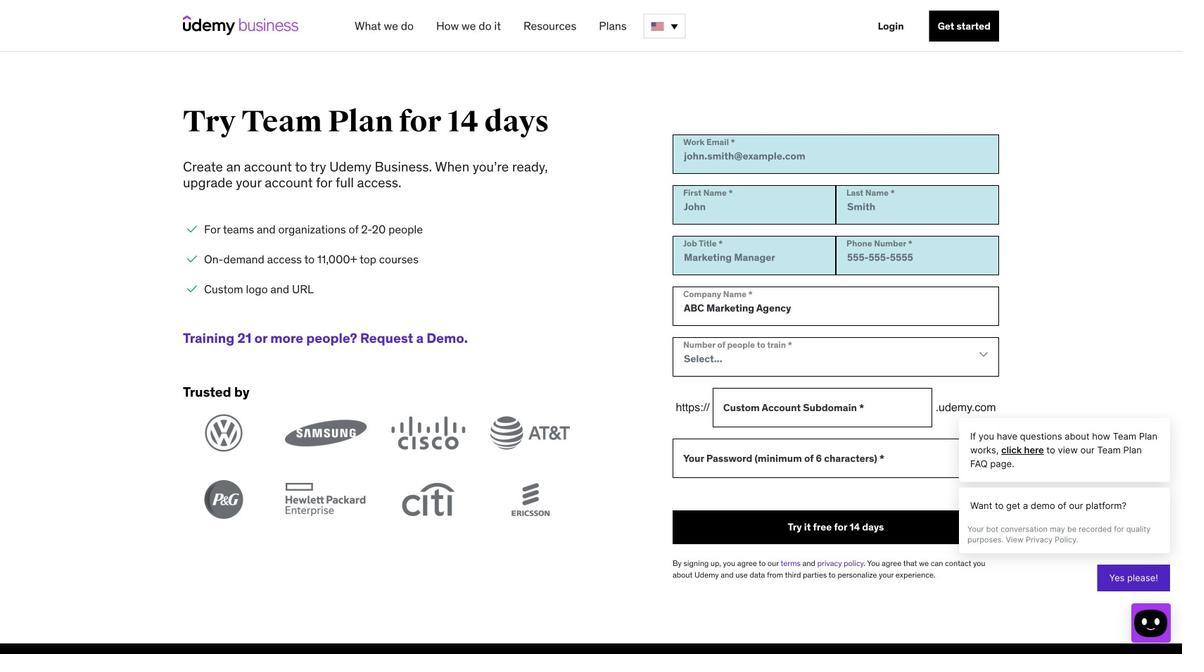 Task type: vqa. For each thing, say whether or not it's contained in the screenshot.
'Citi logo'
yes



Task type: describe. For each thing, give the bounding box(es) containing it.
volkswagen logo image
[[183, 414, 265, 452]]

Your team's unique subdomain * text field
[[713, 388, 933, 427]]

footer element
[[183, 644, 1000, 654]]

Company Name * text field
[[673, 286, 1000, 326]]

Phone Number telephone field
[[837, 236, 1000, 275]]

menu navigation
[[344, 0, 1000, 52]]

udemy business image
[[183, 15, 299, 35]]

ericsson logo image
[[489, 480, 571, 519]]

at&t logo image
[[489, 414, 571, 452]]



Task type: locate. For each thing, give the bounding box(es) containing it.
p&g logo image
[[183, 480, 265, 519]]

Last Name * text field
[[837, 185, 1000, 224]]

citi logo image
[[387, 480, 469, 519]]

First Name * text field
[[673, 185, 837, 224]]

Job Title * text field
[[673, 236, 837, 275]]

samsung logo image
[[285, 414, 367, 452]]

hewlett packard enterprise logo image
[[285, 480, 367, 519]]

cisco logo image
[[387, 414, 469, 452]]

None password field
[[673, 439, 1000, 478]]

Work Email * email field
[[673, 134, 1000, 174]]



